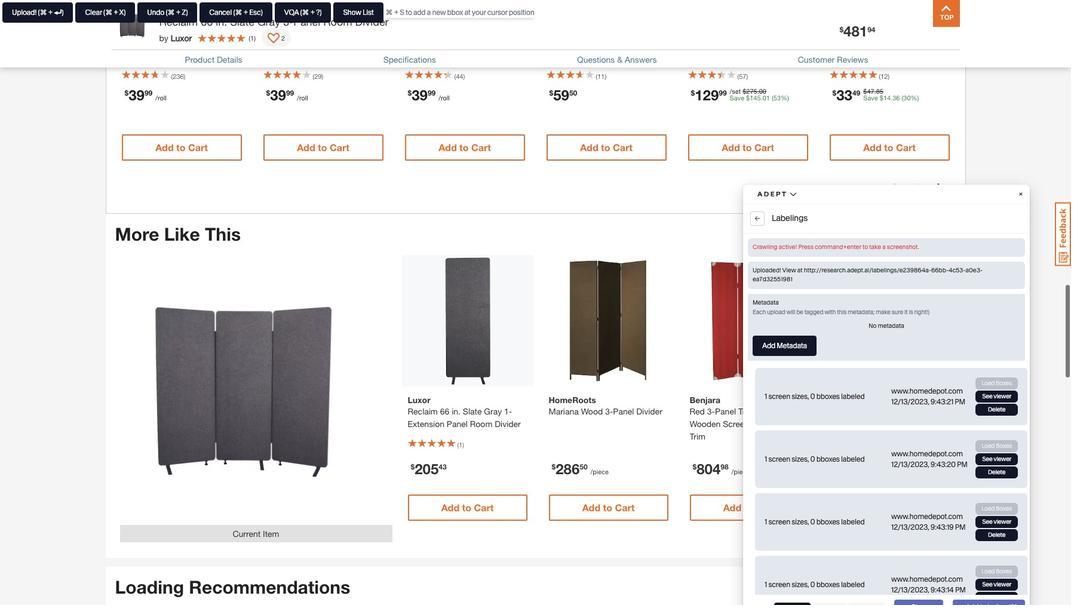 Task type: locate. For each thing, give the bounding box(es) containing it.
0 vertical spatial slate
[[230, 15, 255, 28]]

2 white from the left
[[434, 43, 455, 53]]

2 stick from the left
[[290, 53, 308, 63]]

wallpaper up 44
[[452, 53, 490, 63]]

myrtle springs nested hardside luggage set in desert khaki, 5 piece - tsa compliant
[[688, 43, 808, 72]]

0 horizontal spatial ft.)
[[278, 72, 290, 82]]

cart for mina victory holiday ivory and red 20 in. x 20 in. throw pillow
[[897, 146, 916, 157]]

45 sq. ft. menagerie peel and stick wallpaper
[[547, 43, 656, 63]]

gray
[[258, 15, 280, 28], [484, 411, 502, 421]]

add for luxor reclaim 66 in. slate gray 1- extension panel room divider
[[442, 507, 460, 518]]

1 %) from the left
[[781, 98, 790, 106]]

2 save from the left
[[864, 98, 879, 106]]

1 horizontal spatial &
[[424, 53, 429, 63]]

2 horizontal spatial 1
[[910, 540, 916, 554]]

sq. up ( 44 )
[[459, 62, 472, 72]]

99 inside $ 129 99 /set $ 275 . 00 save $ 145 . 01 ( 53 %)
[[719, 93, 727, 102]]

&
[[282, 53, 287, 63], [424, 53, 429, 63], [618, 54, 623, 64]]

0 horizontal spatial red
[[690, 411, 705, 421]]

2 horizontal spatial 3-
[[708, 411, 716, 421]]

( down luxor reclaim 66 in. slate gray 1- extension panel room divider
[[458, 446, 459, 453]]

1 vertical spatial slate
[[463, 411, 482, 421]]

1 horizontal spatial room
[[470, 424, 493, 434]]

and inside 45 sq. ft. menagerie peel and stick wallpaper
[[642, 43, 656, 53]]

/roll down tin tile white geometric vinyl peel & stick wallpaper roll (covers 28.18 sq. ft.)
[[439, 98, 450, 106]]

$ 39 99 /roll for ft.)
[[266, 91, 308, 108]]

vinyl for tan
[[351, 43, 369, 53]]

/piece
[[591, 473, 609, 480], [732, 473, 750, 480]]

1 horizontal spatial 50
[[580, 467, 588, 476]]

next slide image
[[936, 542, 946, 552]]

red left x
[[897, 43, 913, 53]]

reclaim up by luxor at top
[[159, 15, 198, 28]]

divider down the 1-
[[495, 424, 521, 434]]

4 stick from the left
[[547, 53, 565, 63]]

/piece for 286
[[591, 473, 609, 480]]

39 for sq.
[[129, 91, 145, 108]]

0 vertical spatial luxor
[[171, 33, 192, 43]]

roommates down reclaim 66 in. slate gray 3-panel room divider
[[263, 33, 312, 44]]

28.18
[[209, 62, 230, 72], [351, 62, 372, 72], [436, 62, 457, 72]]

stick
[[208, 53, 227, 63], [290, 53, 308, 63], [431, 53, 450, 63], [547, 53, 565, 63]]

0 vertical spatial gray
[[258, 15, 280, 28]]

/piece inside $ 804 98 /piece $ 894
[[732, 473, 750, 480]]

& for roll
[[282, 53, 287, 63]]

panel inside homeroots mariana wood 3-panel divider
[[614, 411, 634, 421]]

nailhead
[[770, 424, 803, 434]]

in. up gold
[[216, 15, 227, 28]]

slate inside luxor reclaim 66 in. slate gray 1- extension panel room divider
[[463, 411, 482, 421]]

divider down outdoor
[[856, 436, 882, 446]]

piece
[[688, 62, 709, 72]]

(covers inside roommates herringbone white tan vinyl peel & stick repositionable wallpaper roll (covers 28.18 sq. ft.)
[[320, 62, 348, 72]]

2 horizontal spatial 39
[[412, 91, 428, 108]]

& down 2
[[282, 53, 287, 63]]

5 inside myrtle springs nested hardside luggage set in desert khaki, 5 piece - tsa compliant
[[799, 53, 804, 63]]

2 28.18 from the left
[[351, 62, 372, 72]]

28.18 inside tin tile white geometric vinyl peel & stick wallpaper roll (covers 28.18 sq. ft.)
[[436, 62, 457, 72]]

1 horizontal spatial slate
[[463, 411, 482, 421]]

/
[[916, 540, 920, 554]]

and up answers
[[642, 43, 656, 53]]

add to cart button for homeroots mariana wood 3-panel divider
[[549, 499, 669, 526]]

1 vertical spatial room
[[470, 424, 493, 434]]

white inside roommates herringbone white tan vinyl peel & stick repositionable wallpaper roll (covers 28.18 sq. ft.)
[[312, 43, 333, 53]]

add for homeroots mariana wood 3-panel divider
[[583, 507, 601, 518]]

0 horizontal spatial /roll
[[156, 98, 167, 106]]

white
[[312, 43, 333, 53], [434, 43, 455, 53]]

0 vertical spatial 50
[[570, 93, 578, 102]]

& right tin
[[424, 53, 429, 63]]

1 horizontal spatial luxor
[[408, 400, 431, 410]]

3 99 from the left
[[428, 93, 436, 102]]

1 left display image
[[251, 34, 254, 42]]

39 down specifications
[[412, 91, 428, 108]]

29
[[315, 76, 322, 84]]

0 horizontal spatial sq.
[[263, 72, 276, 82]]

to for homeroots mariana wood 3-panel divider
[[604, 507, 613, 518]]

panel up screen
[[716, 411, 736, 421]]

ft.) inside roommates herringbone white tan vinyl peel & stick repositionable wallpaper roll (covers 28.18 sq. ft.)
[[278, 72, 290, 82]]

( right the ft.)
[[171, 76, 173, 84]]

tin tile white geometric vinyl peel & stick wallpaper roll (covers 28.18 sq. ft.) link
[[405, 34, 525, 72]]

$ 39 99 /roll down specifications
[[408, 91, 450, 108]]

( 12 )
[[880, 76, 890, 84]]

details
[[217, 54, 242, 64]]

0 horizontal spatial vinyl
[[153, 53, 170, 63]]

$ 129 99 /set $ 275 . 00 save $ 145 . 01 ( 53 %)
[[691, 91, 790, 108]]

ft. inside oriental furniture 6 ft. dark brown tall woven fiber outdoor all weather room divider 6-panel
[[838, 411, 846, 421]]

cart for luxor reclaim 66 in. slate gray 1- extension panel room divider
[[474, 507, 494, 518]]

0 horizontal spatial luxor
[[171, 33, 192, 43]]

ft.
[[572, 43, 580, 53], [838, 411, 846, 421]]

1 (covers from the left
[[178, 62, 207, 72]]

286
[[556, 465, 580, 482]]

1 right this is the first slide image on the bottom right
[[910, 540, 916, 554]]

0 horizontal spatial roommates
[[122, 33, 170, 44]]

0 horizontal spatial &
[[282, 53, 287, 63]]

. right 275 in the top right of the page
[[761, 98, 763, 106]]

mina victory holiday ivory and red 20 in. x 20 in. throw pillow
[[830, 33, 942, 63]]

%) right 36
[[911, 98, 920, 106]]

1 horizontal spatial reclaim
[[408, 411, 438, 421]]

add for roommates herringbone white tan vinyl peel & stick repositionable wallpaper roll (covers 28.18 sq. ft.)
[[297, 146, 315, 157]]

tin tile white geometric vinyl peel & stick wallpaper roll (covers 28.18 sq. ft.) image
[[399, 0, 531, 25]]

specifications button
[[384, 54, 436, 64], [384, 54, 436, 64]]

1 horizontal spatial roll
[[303, 62, 317, 72]]

1 /roll from the left
[[156, 98, 167, 106]]

vinyl for geometric
[[499, 43, 517, 53]]

99 down specifications
[[428, 93, 436, 102]]

/piece inside $ 286 50 /piece
[[591, 473, 609, 480]]

(
[[249, 34, 251, 42], [171, 76, 173, 84], [313, 76, 315, 84], [455, 76, 456, 84], [596, 76, 598, 84], [738, 76, 740, 84], [880, 76, 881, 84], [772, 98, 774, 106], [902, 98, 904, 106], [458, 446, 459, 453]]

ft. right 6
[[838, 411, 846, 421]]

1 vertical spatial gray
[[484, 411, 502, 421]]

0 horizontal spatial 50
[[570, 93, 578, 102]]

by luxor
[[159, 33, 192, 43]]

gray left the 1-
[[484, 411, 502, 421]]

desert
[[747, 53, 772, 63]]

in. left the 1-
[[452, 411, 461, 421]]

tan
[[336, 43, 349, 53]]

wallpaper up "11" at the top right of page
[[568, 53, 605, 63]]

metallic
[[122, 53, 151, 63]]

20 left x
[[915, 43, 924, 53]]

.
[[758, 91, 760, 99], [875, 91, 877, 99], [761, 98, 763, 106], [891, 98, 893, 106]]

more
[[115, 228, 159, 249]]

wallpaper inside 45 sq. ft. menagerie peel and stick wallpaper
[[568, 53, 605, 63]]

5 left next slide 'image'
[[920, 540, 926, 554]]

0 horizontal spatial ft.
[[572, 43, 580, 53]]

& inside roommates herringbone white tan vinyl peel & stick repositionable wallpaper roll (covers 28.18 sq. ft.)
[[282, 53, 287, 63]]

(covers inside tin tile white geometric vinyl peel & stick wallpaper roll (covers 28.18 sq. ft.)
[[405, 62, 434, 72]]

questions & answers
[[577, 54, 657, 64]]

vinyl down by
[[153, 53, 170, 63]]

in. inside luxor reclaim 66 in. slate gray 1- extension panel room divider
[[452, 411, 461, 421]]

white inside tin tile white geometric vinyl peel & stick wallpaper roll (covers 28.18 sq. ft.)
[[434, 43, 455, 53]]

0 horizontal spatial 28.18
[[209, 62, 230, 72]]

11
[[598, 76, 605, 84]]

2 horizontal spatial vinyl
[[499, 43, 517, 53]]

894
[[756, 473, 767, 480]]

3- right wood
[[606, 411, 614, 421]]

99 for ( 236 )
[[145, 93, 153, 102]]

/roll down roommates grasscloth taupe and gold metallic vinyl peel and stick wallpaper roll (covers 28.18 sq. ft.)
[[156, 98, 167, 106]]

3- down benjara
[[708, 411, 716, 421]]

1 vertical spatial ft.
[[838, 411, 846, 421]]

1 vertical spatial ( 1 )
[[458, 446, 464, 453]]

1 $ 39 99 /roll from the left
[[125, 91, 167, 108]]

/roll
[[156, 98, 167, 106], [297, 98, 308, 106], [439, 98, 450, 106]]

2 /roll from the left
[[297, 98, 308, 106]]

1 horizontal spatial white
[[434, 43, 455, 53]]

0 vertical spatial ft.
[[572, 43, 580, 53]]

roommates inside roommates herringbone white tan vinyl peel & stick repositionable wallpaper roll (covers 28.18 sq. ft.)
[[263, 33, 312, 44]]

red inside mina victory holiday ivory and red 20 in. x 20 in. throw pillow
[[897, 43, 913, 53]]

to for luxor reclaim 66 in. slate gray 1- extension panel room divider
[[462, 507, 472, 518]]

/roll down roommates herringbone white tan vinyl peel & stick repositionable wallpaper roll (covers 28.18 sq. ft.)
[[297, 98, 308, 106]]

2 horizontal spatial 28.18
[[436, 62, 457, 72]]

specifications
[[384, 54, 436, 64]]

3- inside benjara red 3-panel transitional wooden screen with nailhead trim
[[708, 411, 716, 421]]

1 horizontal spatial 20
[[915, 43, 924, 53]]

0 vertical spatial 5
[[799, 53, 804, 63]]

add to cart button for luxor reclaim 66 in. slate gray 1- extension panel room divider
[[408, 499, 528, 526]]

99 for ( 57 )
[[719, 93, 727, 102]]

$ 39 99 /roll for sq.
[[125, 91, 167, 108]]

ft.)
[[135, 72, 145, 82]]

2 $ 39 99 /roll from the left
[[266, 91, 308, 108]]

sq. inside tin tile white geometric vinyl peel & stick wallpaper roll (covers 28.18 sq. ft.)
[[459, 62, 472, 72]]

/roll for sq.
[[156, 98, 167, 106]]

99 for ( 44 )
[[428, 93, 436, 102]]

main product image image
[[120, 257, 392, 530]]

divider up repositionable
[[355, 15, 389, 28]]

481
[[844, 23, 868, 39]]

94
[[868, 25, 876, 34]]

gray up 2 dropdown button
[[258, 15, 280, 28]]

0 horizontal spatial room
[[324, 15, 352, 28]]

divider right wood
[[637, 411, 663, 421]]

red inside benjara red 3-panel transitional wooden screen with nailhead trim
[[690, 411, 705, 421]]

room inside oriental furniture 6 ft. dark brown tall woven fiber outdoor all weather room divider 6-panel
[[831, 436, 854, 446]]

1 horizontal spatial sq.
[[459, 62, 472, 72]]

nested
[[745, 43, 772, 53]]

$ inside $ 286 50 /piece
[[552, 467, 556, 476]]

1 horizontal spatial vinyl
[[351, 43, 369, 53]]

sq.
[[558, 43, 570, 53], [122, 72, 133, 82]]

vinyl inside roommates herringbone white tan vinyl peel & stick repositionable wallpaper roll (covers 28.18 sq. ft.)
[[351, 43, 369, 53]]

1 28.18 from the left
[[209, 62, 230, 72]]

1 /piece from the left
[[591, 473, 609, 480]]

1 horizontal spatial %)
[[911, 98, 920, 106]]

red down benjara
[[690, 411, 705, 421]]

. left 14
[[875, 91, 877, 99]]

ft. up the questions
[[572, 43, 580, 53]]

66
[[201, 15, 213, 28], [440, 411, 450, 421]]

( right 36
[[902, 98, 904, 106]]

99 down the ft.)
[[145, 93, 153, 102]]

panel down the weather
[[892, 436, 913, 446]]

sq. down herringbone
[[263, 72, 276, 82]]

1 vertical spatial 1
[[459, 446, 463, 453]]

vinyl right geometric
[[499, 43, 517, 53]]

3 39 from the left
[[412, 91, 428, 108]]

0 horizontal spatial white
[[312, 43, 333, 53]]

panel inside luxor reclaim 66 in. slate gray 1- extension panel room divider
[[447, 424, 468, 434]]

panel right "extension"
[[447, 424, 468, 434]]

1 vertical spatial sq.
[[122, 72, 133, 82]]

1 vertical spatial reclaim
[[408, 411, 438, 421]]

( 1 )
[[249, 34, 256, 42], [458, 446, 464, 453]]

%) inside $ 129 99 /set $ 275 . 00 save $ 145 . 01 ( 53 %)
[[781, 98, 790, 106]]

0 vertical spatial 1
[[251, 34, 254, 42]]

1 horizontal spatial ( 1 )
[[458, 446, 464, 453]]

1 horizontal spatial 3-
[[606, 411, 614, 421]]

vinyl right "tan"
[[351, 43, 369, 53]]

stick inside roommates herringbone white tan vinyl peel & stick repositionable wallpaper roll (covers 28.18 sq. ft.)
[[290, 53, 308, 63]]

2 horizontal spatial roll
[[492, 53, 506, 63]]

0 horizontal spatial roll
[[161, 62, 176, 72]]

panel inside oriental furniture 6 ft. dark brown tall woven fiber outdoor all weather room divider 6-panel
[[892, 436, 913, 446]]

save left 275 in the top right of the page
[[730, 98, 745, 106]]

grasscloth taupe and gold metallic vinyl peel and stick wallpaper roll (covers 28.18 sq. ft.) image
[[116, 0, 248, 25]]

ft.) inside tin tile white geometric vinyl peel & stick wallpaper roll (covers 28.18 sq. ft.)
[[474, 62, 486, 72]]

0 horizontal spatial reclaim
[[159, 15, 198, 28]]

2
[[282, 34, 285, 42]]

12
[[881, 76, 889, 84]]

sq. inside roommates grasscloth taupe and gold metallic vinyl peel and stick wallpaper roll (covers 28.18 sq. ft.)
[[122, 72, 133, 82]]

3 28.18 from the left
[[436, 62, 457, 72]]

236
[[173, 76, 184, 84]]

1 horizontal spatial roommates
[[263, 33, 312, 44]]

luxor
[[171, 33, 192, 43], [408, 400, 431, 410]]

and
[[189, 43, 203, 53], [642, 43, 656, 53], [881, 43, 895, 53], [191, 53, 206, 63]]

/piece right 286
[[591, 473, 609, 480]]

50 inside $ 286 50 /piece
[[580, 467, 588, 476]]

luxor up taupe
[[171, 33, 192, 43]]

and right ivory
[[881, 43, 895, 53]]

0 horizontal spatial slate
[[230, 15, 255, 28]]

room up "tan"
[[324, 15, 352, 28]]

39 down herringbone
[[270, 91, 286, 108]]

add to cart for homeroots mariana wood 3-panel divider
[[583, 507, 635, 518]]

( down repositionable
[[313, 76, 315, 84]]

$ 59 50
[[550, 91, 578, 108]]

questions
[[577, 54, 615, 64]]

/roll for ft.)
[[297, 98, 308, 106]]

white left "tan"
[[312, 43, 333, 53]]

1 horizontal spatial 28.18
[[351, 62, 372, 72]]

2 vertical spatial 1
[[910, 540, 916, 554]]

0 horizontal spatial gray
[[258, 15, 280, 28]]

1 horizontal spatial ft.
[[838, 411, 846, 421]]

1 white from the left
[[312, 43, 333, 53]]

cart
[[188, 146, 208, 157], [330, 146, 350, 157], [472, 146, 491, 157], [613, 146, 633, 157], [755, 146, 775, 157], [897, 146, 916, 157], [474, 507, 494, 518], [615, 507, 635, 518], [756, 507, 776, 518], [898, 507, 917, 518]]

add
[[156, 146, 174, 157], [297, 146, 315, 157], [439, 146, 457, 157], [581, 146, 599, 157], [722, 146, 740, 157], [864, 146, 882, 157], [442, 507, 460, 518], [583, 507, 601, 518], [724, 507, 742, 518], [865, 507, 883, 518]]

2 %) from the left
[[911, 98, 920, 106]]

& inside tin tile white geometric vinyl peel & stick wallpaper roll (covers 28.18 sq. ft.)
[[424, 53, 429, 63]]

99 left /set
[[719, 93, 727, 102]]

$ 205 43
[[411, 465, 447, 482]]

cart for oriental furniture 6 ft. dark brown tall woven fiber outdoor all weather room divider 6-panel
[[898, 507, 917, 518]]

room down fiber
[[831, 436, 854, 446]]

0 horizontal spatial save
[[730, 98, 745, 106]]

( up /set
[[738, 76, 740, 84]]

0 horizontal spatial 39
[[129, 91, 145, 108]]

45 sq. ft. menagerie peel and stick wallpaper link
[[547, 34, 667, 63]]

98
[[721, 467, 729, 476]]

roll inside tin tile white geometric vinyl peel & stick wallpaper roll (covers 28.18 sq. ft.)
[[492, 53, 506, 63]]

sq. left the ft.)
[[122, 72, 133, 82]]

customer reviews
[[798, 54, 869, 64]]

1 horizontal spatial save
[[864, 98, 879, 106]]

add to cart for benjara red 3-panel transitional wooden screen with nailhead trim
[[724, 507, 776, 518]]

%) right '01'
[[781, 98, 790, 106]]

0 horizontal spatial %)
[[781, 98, 790, 106]]

sq. inside roommates herringbone white tan vinyl peel & stick repositionable wallpaper roll (covers 28.18 sq. ft.)
[[263, 72, 276, 82]]

2 (covers from the left
[[320, 62, 348, 72]]

1 vertical spatial luxor
[[408, 400, 431, 410]]

1 horizontal spatial (covers
[[320, 62, 348, 72]]

1 horizontal spatial gray
[[484, 411, 502, 421]]

add to cart button for roommates herringbone white tan vinyl peel & stick repositionable wallpaper roll (covers 28.18 sq. ft.)
[[263, 139, 383, 165]]

cart for benjara red 3-panel transitional wooden screen with nailhead trim
[[756, 507, 776, 518]]

2 39 from the left
[[270, 91, 286, 108]]

homeroots
[[549, 400, 596, 410]]

add to cart button for roommates grasscloth taupe and gold metallic vinyl peel and stick wallpaper roll (covers 28.18 sq. ft.)
[[122, 139, 242, 165]]

1 horizontal spatial ft.)
[[474, 62, 486, 72]]

& left answers
[[618, 54, 623, 64]]

product
[[185, 54, 215, 64]]

( 1 ) down luxor reclaim 66 in. slate gray 1- extension panel room divider
[[458, 446, 464, 453]]

2 horizontal spatial /roll
[[439, 98, 450, 106]]

0 horizontal spatial ( 1 )
[[249, 34, 256, 42]]

0 horizontal spatial sq.
[[122, 72, 133, 82]]

0 horizontal spatial (covers
[[178, 62, 207, 72]]

1 vertical spatial red
[[690, 411, 705, 421]]

questions & answers button
[[577, 54, 657, 64], [577, 54, 657, 64]]

44
[[456, 76, 464, 84]]

)
[[254, 34, 256, 42], [184, 76, 185, 84], [322, 76, 323, 84], [464, 76, 465, 84], [605, 76, 607, 84], [747, 76, 748, 84], [889, 76, 890, 84], [463, 446, 464, 453]]

0 horizontal spatial 66
[[201, 15, 213, 28]]

0 vertical spatial sq.
[[558, 43, 570, 53]]

1 vertical spatial 5
[[920, 540, 926, 554]]

divider
[[355, 15, 389, 28], [637, 411, 663, 421], [495, 424, 521, 434], [856, 436, 882, 446]]

1 horizontal spatial 66
[[440, 411, 450, 421]]

3 stick from the left
[[431, 53, 450, 63]]

0 horizontal spatial 1
[[251, 34, 254, 42]]

0 vertical spatial red
[[897, 43, 913, 53]]

1 horizontal spatial red
[[897, 43, 913, 53]]

and inside mina victory holiday ivory and red 20 in. x 20 in. throw pillow
[[881, 43, 895, 53]]

99 for ( 29 )
[[286, 93, 294, 102]]

(covers up 29
[[320, 62, 348, 72]]

99
[[145, 93, 153, 102], [286, 93, 294, 102], [428, 93, 436, 102], [719, 93, 727, 102]]

sq. right 45
[[558, 43, 570, 53]]

0 vertical spatial reclaim
[[159, 15, 198, 28]]

50 inside $ 59 50
[[570, 93, 578, 102]]

0 horizontal spatial 5
[[799, 53, 804, 63]]

luxor up "extension"
[[408, 400, 431, 410]]

vinyl
[[351, 43, 369, 53], [499, 43, 517, 53], [153, 53, 170, 63]]

1 39 from the left
[[129, 91, 145, 108]]

39
[[129, 91, 145, 108], [270, 91, 286, 108], [412, 91, 428, 108]]

add to cart button for benjara red 3-panel transitional wooden screen with nailhead trim
[[690, 499, 810, 526]]

50
[[570, 93, 578, 102], [580, 467, 588, 476]]

1 stick from the left
[[208, 53, 227, 63]]

$ 804 98 /piece $ 894
[[693, 465, 767, 482]]

$ 39 99 /roll down the ft.)
[[125, 91, 167, 108]]

panel up herringbone
[[294, 15, 321, 28]]

(covers up 236
[[178, 62, 207, 72]]

2 horizontal spatial $ 39 99 /roll
[[408, 91, 450, 108]]

white for repositionable
[[312, 43, 333, 53]]

( down the questions
[[596, 76, 598, 84]]

vinyl inside tin tile white geometric vinyl peel & stick wallpaper roll (covers 28.18 sq. ft.)
[[499, 43, 517, 53]]

(covers
[[178, 62, 207, 72], [320, 62, 348, 72], [405, 62, 434, 72]]

(covers down tile
[[405, 62, 434, 72]]

. left '01'
[[758, 91, 760, 99]]

reclaim up "extension"
[[408, 411, 438, 421]]

mariana
[[549, 411, 579, 421]]

6
[[831, 411, 836, 421]]

this is the first slide image
[[890, 542, 899, 552]]

wallpaper down grasscloth at the left of the page
[[122, 62, 159, 72]]

slate up details
[[230, 15, 255, 28]]

1 horizontal spatial /roll
[[297, 98, 308, 106]]

to for oriental furniture 6 ft. dark brown tall woven fiber outdoor all weather room divider 6-panel
[[886, 507, 895, 518]]

3 (covers from the left
[[405, 62, 434, 72]]

compliant
[[735, 62, 773, 72]]

66 up gold
[[201, 15, 213, 28]]

add to cart for oriental furniture 6 ft. dark brown tall woven fiber outdoor all weather room divider 6-panel
[[865, 507, 917, 518]]

1 horizontal spatial $ 39 99 /roll
[[266, 91, 308, 108]]

roommates for &
[[263, 33, 312, 44]]

white right tile
[[434, 43, 455, 53]]

/piece right 98
[[732, 473, 750, 480]]

display image
[[268, 33, 280, 45]]

peel
[[624, 43, 640, 53], [173, 53, 189, 63], [263, 53, 280, 63], [405, 53, 421, 63]]

2 /piece from the left
[[732, 473, 750, 480]]

ft.) down herringbone
[[278, 72, 290, 82]]

0 vertical spatial room
[[324, 15, 352, 28]]

1 99 from the left
[[145, 93, 153, 102]]

1 save from the left
[[730, 98, 745, 106]]

current
[[233, 534, 261, 544]]

1 horizontal spatial /piece
[[732, 473, 750, 480]]

add for benjara red 3-panel transitional wooden screen with nailhead trim
[[724, 507, 742, 518]]

3- up 2
[[283, 15, 294, 28]]

2 horizontal spatial (covers
[[405, 62, 434, 72]]

2 horizontal spatial room
[[831, 436, 854, 446]]

room right "extension"
[[470, 424, 493, 434]]

1 horizontal spatial 1
[[459, 446, 463, 453]]

0 horizontal spatial /piece
[[591, 473, 609, 480]]

50 down the questions
[[570, 93, 578, 102]]

save
[[730, 98, 745, 106], [864, 98, 879, 106]]

add to cart button for mina victory holiday ivory and red 20 in. x 20 in. throw pillow
[[830, 139, 950, 165]]

$ inside $ 368 10
[[834, 467, 838, 476]]

panel right wood
[[614, 411, 634, 421]]

current item
[[233, 534, 279, 544]]

0 vertical spatial ( 1 )
[[249, 34, 256, 42]]

$ 39 99 /roll down herringbone
[[266, 91, 308, 108]]

roommates inside roommates grasscloth taupe and gold metallic vinyl peel and stick wallpaper roll (covers 28.18 sq. ft.)
[[122, 33, 170, 44]]

45
[[547, 43, 556, 53]]

4 99 from the left
[[719, 93, 727, 102]]

1 down luxor reclaim 66 in. slate gray 1- extension panel room divider
[[459, 446, 463, 453]]

taupe
[[164, 43, 187, 53]]

1 roommates from the left
[[122, 33, 170, 44]]

99 down roommates herringbone white tan vinyl peel & stick repositionable wallpaper roll (covers 28.18 sq. ft.)
[[286, 93, 294, 102]]

2 99 from the left
[[286, 93, 294, 102]]

1 horizontal spatial 39
[[270, 91, 286, 108]]

1 horizontal spatial 5
[[920, 540, 926, 554]]

( down tin tile white geometric vinyl peel & stick wallpaper roll (covers 28.18 sq. ft.)
[[455, 76, 456, 84]]

$ inside $ 205 43
[[411, 467, 415, 476]]

1 vertical spatial 50
[[580, 467, 588, 476]]

0 horizontal spatial $ 39 99 /roll
[[125, 91, 167, 108]]

slate left the 1-
[[463, 411, 482, 421]]

2 vertical spatial room
[[831, 436, 854, 446]]

20 down mina
[[830, 53, 839, 63]]

roommates up metallic
[[122, 33, 170, 44]]

1 horizontal spatial sq.
[[558, 43, 570, 53]]

add to cart button for oriental furniture 6 ft. dark brown tall woven fiber outdoor all weather room divider 6-panel
[[831, 499, 951, 526]]

2 roommates from the left
[[263, 33, 312, 44]]

1 vertical spatial 66
[[440, 411, 450, 421]]

and left gold
[[191, 53, 206, 63]]

save inside $ 33 49 $ 47 . 85 save $ 14 . 36 ( 30 %)
[[864, 98, 879, 106]]

red 3-panel transitional wooden screen with nailhead trim image
[[684, 260, 816, 391]]

herringbone white tan vinyl peel & stick repositionable wallpaper roll (covers 28.18 sq. ft.) image
[[257, 0, 389, 25]]



Task type: vqa. For each thing, say whether or not it's contained in the screenshot.
3
no



Task type: describe. For each thing, give the bounding box(es) containing it.
wallpaper inside roommates herringbone white tan vinyl peel & stick repositionable wallpaper roll (covers 28.18 sq. ft.)
[[263, 62, 301, 72]]

0 horizontal spatial 3-
[[283, 15, 294, 28]]

& for (covers
[[424, 53, 429, 63]]

59
[[554, 91, 570, 108]]

vinyl inside roommates grasscloth taupe and gold metallic vinyl peel and stick wallpaper roll (covers 28.18 sq. ft.)
[[153, 53, 170, 63]]

roll inside roommates grasscloth taupe and gold metallic vinyl peel and stick wallpaper roll (covers 28.18 sq. ft.)
[[161, 62, 176, 72]]

panel inside benjara red 3-panel transitional wooden screen with nailhead trim
[[716, 411, 736, 421]]

%) inside $ 33 49 $ 47 . 85 save $ 14 . 36 ( 30 %)
[[911, 98, 920, 106]]

product details
[[185, 54, 242, 64]]

to for roommates herringbone white tan vinyl peel & stick repositionable wallpaper roll (covers 28.18 sq. ft.)
[[318, 146, 327, 157]]

brown
[[868, 411, 892, 421]]

$ inside $ 481 94
[[840, 25, 844, 34]]

) up 14
[[889, 76, 890, 84]]

product image image
[[114, 6, 153, 45]]

reclaim inside luxor reclaim 66 in. slate gray 1- extension panel room divider
[[408, 411, 438, 421]]

tin tile white geometric vinyl peel & stick wallpaper roll (covers 28.18 sq. ft.)
[[405, 43, 517, 72]]

gray inside luxor reclaim 66 in. slate gray 1- extension panel room divider
[[484, 411, 502, 421]]

sq. inside 45 sq. ft. menagerie peel and stick wallpaper
[[558, 43, 570, 53]]

$ 286 50 /piece
[[552, 465, 609, 482]]

roommates grasscloth taupe and gold metallic vinyl peel and stick wallpaper roll (covers 28.18 sq. ft.)
[[122, 33, 230, 82]]

) down repositionable
[[322, 76, 323, 84]]

57
[[740, 76, 747, 84]]

66 inside luxor reclaim 66 in. slate gray 1- extension panel room divider
[[440, 411, 450, 421]]

cart for roommates herringbone white tan vinyl peel & stick repositionable wallpaper roll (covers 28.18 sq. ft.)
[[330, 146, 350, 157]]

divider inside oriental furniture 6 ft. dark brown tall woven fiber outdoor all weather room divider 6-panel
[[856, 436, 882, 446]]

divider inside luxor reclaim 66 in. slate gray 1- extension panel room divider
[[495, 424, 521, 434]]

10
[[862, 467, 870, 476]]

01
[[763, 98, 770, 106]]

0 vertical spatial 66
[[201, 15, 213, 28]]

cart for homeroots mariana wood 3-panel divider
[[615, 507, 635, 518]]

stick inside roommates grasscloth taupe and gold metallic vinyl peel and stick wallpaper roll (covers 28.18 sq. ft.)
[[208, 53, 227, 63]]

to for mina victory holiday ivory and red 20 in. x 20 in. throw pillow
[[885, 146, 894, 157]]

4
[[919, 186, 925, 199]]

customer
[[798, 54, 835, 64]]

in. left x
[[927, 43, 935, 53]]

$ inside $ 59 50
[[550, 93, 554, 102]]

roommates for vinyl
[[122, 33, 170, 44]]

/set
[[730, 91, 741, 99]]

28.18 inside roommates grasscloth taupe and gold metallic vinyl peel and stick wallpaper roll (covers 28.18 sq. ft.)
[[209, 62, 230, 72]]

804
[[697, 465, 721, 482]]

85
[[877, 91, 884, 99]]

cart for roommates grasscloth taupe and gold metallic vinyl peel and stick wallpaper roll (covers 28.18 sq. ft.)
[[188, 146, 208, 157]]

36
[[893, 98, 901, 106]]

oriental
[[831, 400, 863, 410]]

benjara red 3-panel transitional wooden screen with nailhead trim
[[690, 400, 803, 446]]

peel inside roommates herringbone white tan vinyl peel & stick repositionable wallpaper roll (covers 28.18 sq. ft.)
[[263, 53, 280, 63]]

like
[[164, 228, 200, 249]]

reviews
[[838, 54, 869, 64]]

$ 368 10
[[834, 465, 870, 482]]

all
[[886, 424, 895, 434]]

145
[[750, 98, 761, 106]]

) down tin tile white geometric vinyl peel & stick wallpaper roll (covers 28.18 sq. ft.)
[[464, 76, 465, 84]]

and up product
[[189, 43, 203, 53]]

$ 481 94
[[840, 23, 876, 39]]

extension
[[408, 424, 445, 434]]

wallpaper inside tin tile white geometric vinyl peel & stick wallpaper roll (covers 28.18 sq. ft.)
[[452, 53, 490, 63]]

white for wallpaper
[[434, 43, 455, 53]]

33
[[837, 91, 853, 108]]

205
[[415, 465, 439, 482]]

tall
[[894, 411, 906, 421]]

add to cart for roommates grasscloth taupe and gold metallic vinyl peel and stick wallpaper roll (covers 28.18 sq. ft.)
[[156, 146, 208, 157]]

) down product
[[184, 76, 185, 84]]

luxor reclaim 66 in. slate gray 1- extension panel room divider
[[408, 400, 521, 434]]

x
[[938, 43, 942, 53]]

tsa
[[717, 62, 733, 72]]

( 57 )
[[738, 76, 748, 84]]

top button
[[933, 0, 960, 27]]

( 44 )
[[455, 76, 465, 84]]

) down compliant
[[747, 76, 748, 84]]

fiber
[[831, 424, 850, 434]]

tin
[[405, 43, 416, 53]]

. right 85
[[891, 98, 893, 106]]

ft. inside 45 sq. ft. menagerie peel and stick wallpaper
[[572, 43, 580, 53]]

(covers inside roommates grasscloth taupe and gold metallic vinyl peel and stick wallpaper roll (covers 28.18 sq. ft.)
[[178, 62, 207, 72]]

mina
[[830, 33, 850, 44]]

43
[[439, 467, 447, 476]]

holiday ivory and red 20 in. x 20 in. throw pillow image
[[824, 0, 956, 25]]

stick inside 45 sq. ft. menagerie peel and stick wallpaper
[[547, 53, 565, 63]]

add for mina victory holiday ivory and red 20 in. x 20 in. throw pillow
[[864, 146, 882, 157]]

) left display image
[[254, 34, 256, 42]]

3 $ 39 99 /roll from the left
[[408, 91, 450, 108]]

benjara
[[690, 400, 721, 410]]

add to cart for luxor reclaim 66 in. slate gray 1- extension panel room divider
[[442, 507, 494, 518]]

add for oriental furniture 6 ft. dark brown tall woven fiber outdoor all weather room divider 6-panel
[[865, 507, 883, 518]]

wood
[[581, 411, 603, 421]]

28.18 inside roommates herringbone white tan vinyl peel & stick repositionable wallpaper roll (covers 28.18 sq. ft.)
[[351, 62, 372, 72]]

( left display image
[[249, 34, 251, 42]]

129
[[695, 91, 719, 108]]

1-
[[505, 411, 512, 421]]

0 horizontal spatial 20
[[830, 53, 839, 63]]

with
[[752, 424, 767, 434]]

set
[[723, 53, 736, 63]]

2 horizontal spatial &
[[618, 54, 623, 64]]

to for benjara red 3-panel transitional wooden screen with nailhead trim
[[745, 507, 754, 518]]

woven
[[909, 411, 934, 421]]

holiday
[[830, 43, 858, 53]]

-
[[711, 62, 715, 72]]

luxor inside luxor reclaim 66 in. slate gray 1- extension panel room divider
[[408, 400, 431, 410]]

47
[[868, 91, 875, 99]]

add to cart for mina victory holiday ivory and red 20 in. x 20 in. throw pillow
[[864, 146, 916, 157]]

/piece for 804
[[732, 473, 750, 480]]

reclaim 66 in. slate gray 3-panel room divider
[[159, 15, 389, 28]]

outdoor
[[852, 424, 883, 434]]

gold
[[206, 43, 224, 53]]

khaki,
[[774, 53, 797, 63]]

myrtle springs nested hardside luggage set in desert khaki, 5 piece - tsa compliant link
[[688, 34, 808, 72]]

roll inside roommates herringbone white tan vinyl peel & stick repositionable wallpaper roll (covers 28.18 sq. ft.)
[[303, 62, 317, 72]]

50 for 286
[[580, 467, 588, 476]]

by
[[159, 33, 168, 43]]

50 for 59
[[570, 93, 578, 102]]

room inside luxor reclaim 66 in. slate gray 1- extension panel room divider
[[470, 424, 493, 434]]

) down the questions
[[605, 76, 607, 84]]

wooden
[[690, 424, 721, 434]]

mariana wood 3-panel divider image
[[543, 260, 675, 391]]

peel inside roommates grasscloth taupe and gold metallic vinyl peel and stick wallpaper roll (covers 28.18 sq. ft.)
[[173, 53, 189, 63]]

add for roommates grasscloth taupe and gold metallic vinyl peel and stick wallpaper roll (covers 28.18 sq. ft.)
[[156, 146, 174, 157]]

( inside $ 33 49 $ 47 . 85 save $ 14 . 36 ( 30 %)
[[902, 98, 904, 106]]

) down luxor reclaim 66 in. slate gray 1- extension panel room divider
[[463, 446, 464, 453]]

to for roommates grasscloth taupe and gold metallic vinyl peel and stick wallpaper roll (covers 28.18 sq. ft.)
[[176, 146, 186, 157]]

this
[[205, 228, 241, 249]]

trim
[[690, 436, 706, 446]]

pillow
[[878, 53, 901, 63]]

weather
[[897, 424, 928, 434]]

more like this
[[115, 228, 241, 249]]

peel inside tin tile white geometric vinyl peel & stick wallpaper roll (covers 28.18 sq. ft.)
[[405, 53, 421, 63]]

3 /roll from the left
[[439, 98, 450, 106]]

368
[[838, 465, 862, 482]]

item
[[263, 534, 279, 544]]

springs
[[714, 43, 743, 53]]

in. left "throw"
[[842, 53, 850, 63]]

( inside $ 129 99 /set $ 275 . 00 save $ 145 . 01 ( 53 %)
[[772, 98, 774, 106]]

$ 33 49 $ 47 . 85 save $ 14 . 36 ( 30 %)
[[833, 91, 920, 108]]

screen
[[723, 424, 750, 434]]

divider inside homeroots mariana wood 3-panel divider
[[637, 411, 663, 421]]

6 ft. dark brown tall woven fiber outdoor all weather room divider 6-panel image
[[825, 260, 957, 391]]

30
[[904, 98, 911, 106]]

stick inside tin tile white geometric vinyl peel & stick wallpaper roll (covers 28.18 sq. ft.)
[[431, 53, 450, 63]]

39 for ft.)
[[270, 91, 286, 108]]

peel inside 45 sq. ft. menagerie peel and stick wallpaper
[[624, 43, 640, 53]]

answers
[[625, 54, 657, 64]]

tile
[[419, 43, 432, 53]]

wallpaper inside roommates grasscloth taupe and gold metallic vinyl peel and stick wallpaper roll (covers 28.18 sq. ft.)
[[122, 62, 159, 72]]

transitional
[[739, 411, 781, 421]]

reclaim 66 in. slate gray 1-extension panel room divider image
[[402, 260, 534, 391]]

oriental furniture 6 ft. dark brown tall woven fiber outdoor all weather room divider 6-panel
[[831, 400, 934, 446]]

grasscloth
[[122, 43, 162, 53]]

menagerie
[[582, 43, 621, 53]]

in
[[738, 53, 745, 63]]

save inside $ 129 99 /set $ 275 . 00 save $ 145 . 01 ( 53 %)
[[730, 98, 745, 106]]

roommates herringbone white tan vinyl peel & stick repositionable wallpaper roll (covers 28.18 sq. ft.)
[[263, 33, 372, 82]]

add to cart for roommates herringbone white tan vinyl peel & stick repositionable wallpaper roll (covers 28.18 sq. ft.)
[[297, 146, 350, 157]]

( 11 )
[[596, 76, 607, 84]]

( up 85
[[880, 76, 881, 84]]

furniture
[[865, 400, 901, 410]]

3- inside homeroots mariana wood 3-panel divider
[[606, 411, 614, 421]]

homeroots mariana wood 3-panel divider
[[549, 400, 663, 421]]

feedback link image
[[1056, 202, 1072, 267]]



